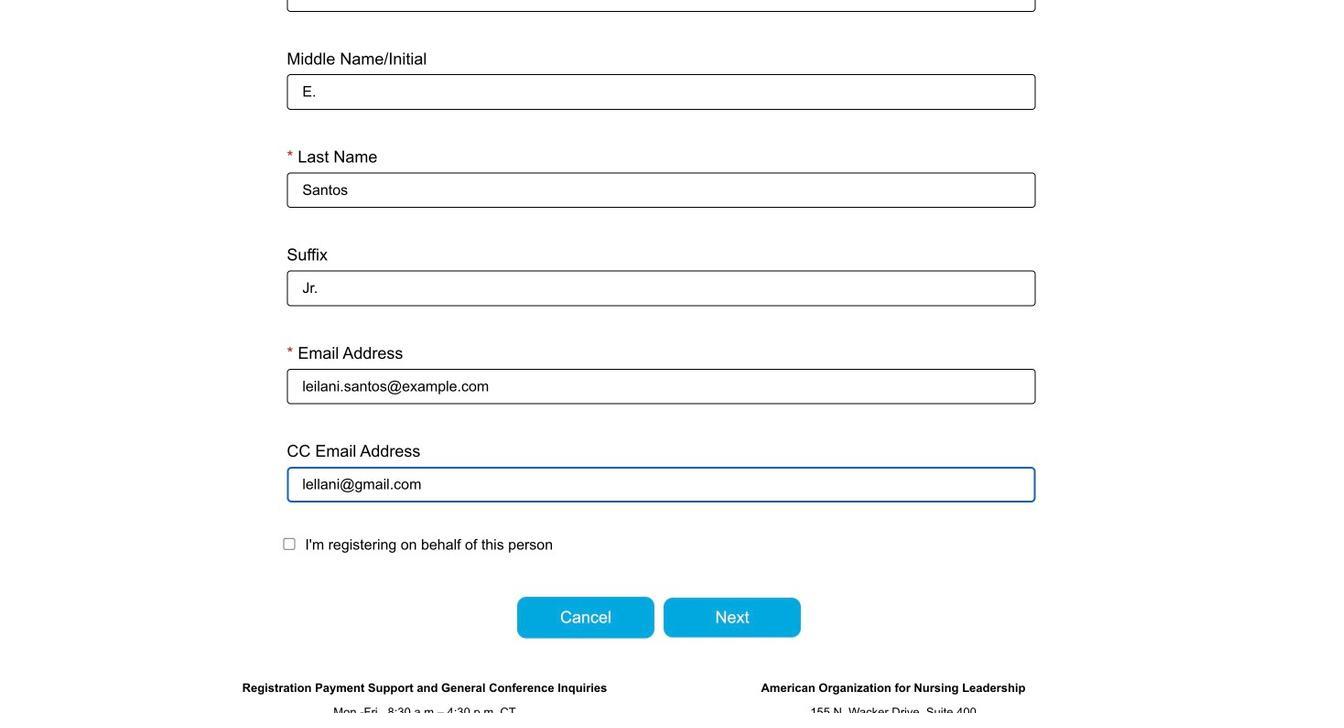 Task type: locate. For each thing, give the bounding box(es) containing it.
Suffix text field
[[287, 271, 1036, 306]]

None checkbox
[[283, 538, 295, 550]]

First Name text field
[[287, 0, 1036, 12]]

Last Name text field
[[287, 173, 1036, 208]]

Middle Name/Initial text field
[[287, 74, 1036, 110]]

CC Email Address text field
[[287, 467, 1036, 503]]



Task type: describe. For each thing, give the bounding box(es) containing it.
Email Address text field
[[287, 369, 1036, 404]]



Task type: vqa. For each thing, say whether or not it's contained in the screenshot.
CC Email Address Text Box
yes



